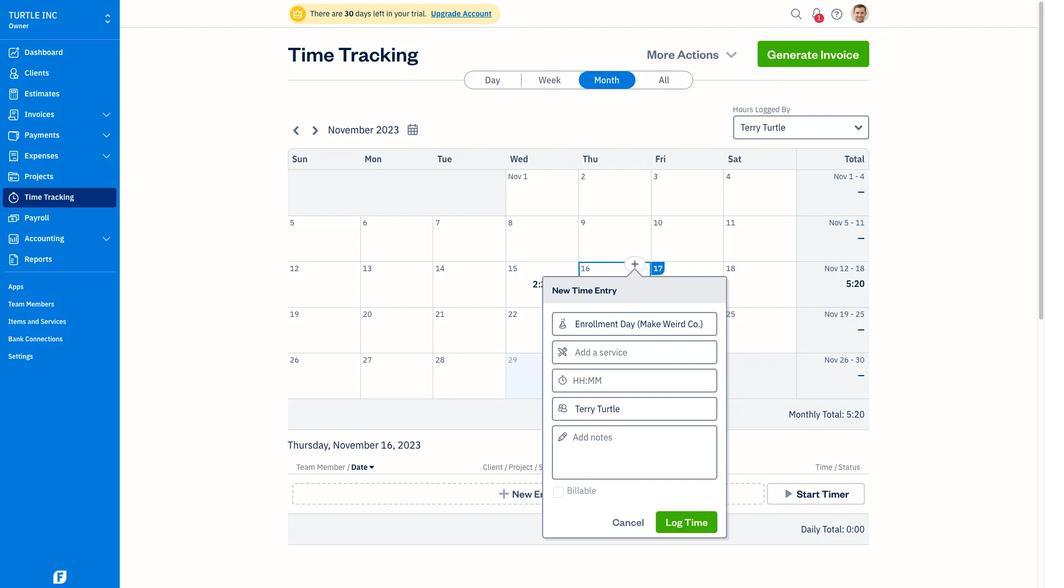 Task type: vqa. For each thing, say whether or not it's contained in the screenshot.
1 dropdown button
yes



Task type: locate. For each thing, give the bounding box(es) containing it.
clients
[[25, 68, 49, 78]]

1 left go to help icon
[[818, 14, 822, 22]]

2 18 from the left
[[856, 263, 865, 273]]

2 4 from the left
[[861, 172, 865, 181]]

tracking down projects link
[[44, 192, 74, 202]]

2023 right 16,
[[398, 439, 422, 452]]

1 vertical spatial chevron large down image
[[102, 131, 112, 140]]

1 horizontal spatial 1
[[818, 14, 822, 22]]

1 11 from the left
[[727, 218, 736, 227]]

there are 30 days left in your trial. upgrade account
[[310, 9, 492, 19]]

1 horizontal spatial 25
[[856, 309, 865, 319]]

— inside nov 5 - 11 —
[[859, 232, 865, 243]]

add a time entry image
[[558, 349, 567, 362]]

0 vertical spatial chevron large down image
[[102, 111, 112, 119]]

tracking
[[339, 41, 418, 66], [44, 192, 74, 202]]

0 horizontal spatial 4
[[727, 172, 731, 181]]

1 horizontal spatial 11
[[856, 218, 865, 227]]

26 down the 19 button
[[290, 355, 299, 365]]

1 inside 'nov 1 - 4 —'
[[850, 172, 854, 181]]

nov up nov 5 - 11 —
[[834, 172, 848, 181]]

0 horizontal spatial 30
[[345, 9, 354, 19]]

items and services
[[8, 318, 66, 326]]

11 inside button
[[727, 218, 736, 227]]

nov 1 - 4 —
[[834, 172, 865, 197]]

7
[[436, 218, 440, 227]]

- inside 'nov 1 - 4 —'
[[856, 172, 859, 181]]

nov inside 'nov 1 - 4 —'
[[834, 172, 848, 181]]

team inside main element
[[8, 300, 25, 308]]

0 horizontal spatial time tracking
[[25, 192, 74, 202]]

3 — from the top
[[859, 324, 865, 335]]

total up 'nov 1 - 4 —'
[[845, 154, 865, 165]]

1 18 from the left
[[727, 263, 736, 273]]

5:20 inside nov 12 - 18 5:20
[[847, 278, 865, 289]]

dashboard image
[[7, 47, 20, 58]]

chevron large down image for payments
[[102, 131, 112, 140]]

time right timer icon
[[25, 192, 42, 202]]

1 horizontal spatial 5
[[845, 218, 850, 227]]

0 horizontal spatial tracking
[[44, 192, 74, 202]]

18 down nov 5 - 11 —
[[856, 263, 865, 273]]

nov down nov 19 - 25 —
[[825, 355, 839, 365]]

1 — from the top
[[859, 186, 865, 197]]

2 vertical spatial total
[[823, 524, 843, 535]]

cancel
[[613, 516, 645, 528]]

0 horizontal spatial entry
[[535, 488, 559, 500]]

26 inside button
[[290, 355, 299, 365]]

— inside 'nov 1 - 4 —'
[[859, 186, 865, 197]]

turtle
[[9, 10, 40, 21]]

15
[[509, 263, 518, 273]]

Add notes text field
[[553, 425, 718, 480]]

estimates link
[[3, 84, 117, 104]]

time tracking down days
[[288, 41, 418, 66]]

30 right add a time entry icon
[[581, 355, 590, 365]]

28
[[436, 355, 445, 365]]

payroll
[[25, 213, 49, 223]]

new for new entry
[[513, 488, 533, 500]]

nov 5 - 11 —
[[830, 218, 865, 243]]

20
[[363, 309, 372, 319]]

1 inside nov 1 button
[[524, 172, 528, 181]]

1 vertical spatial team
[[297, 463, 315, 472]]

terry turtle button
[[734, 115, 870, 139]]

entry inside button
[[535, 488, 559, 500]]

1 horizontal spatial 26
[[840, 355, 850, 365]]

invoice
[[821, 46, 860, 62]]

1 horizontal spatial 30
[[581, 355, 590, 365]]

by
[[782, 105, 791, 114]]

2 horizontal spatial 1
[[850, 172, 854, 181]]

2 12 from the left
[[840, 263, 850, 273]]

1 for nov 1
[[524, 172, 528, 181]]

30 down nov 19 - 25 —
[[856, 355, 865, 365]]

nov down 'nov 1 - 4 —'
[[830, 218, 843, 227]]

26 down nov 19 - 25 —
[[840, 355, 850, 365]]

month link
[[579, 71, 636, 89]]

nov 19 - 25 —
[[825, 309, 865, 335]]

payroll link
[[3, 209, 117, 228]]

trial.
[[412, 9, 427, 19]]

generate
[[768, 46, 819, 62]]

2 horizontal spatial 30
[[856, 355, 865, 365]]

1 12 from the left
[[290, 263, 299, 273]]

1 vertical spatial :
[[843, 524, 845, 535]]

0 vertical spatial new
[[553, 284, 571, 296]]

expense image
[[7, 151, 20, 162]]

bank connections link
[[3, 331, 117, 347]]

/
[[347, 463, 350, 472], [505, 463, 508, 472], [535, 463, 538, 472], [835, 463, 838, 472]]

log time
[[666, 516, 708, 528]]

time link
[[816, 463, 835, 472]]

18
[[727, 263, 736, 273], [856, 263, 865, 273]]

team down thursday,
[[297, 463, 315, 472]]

1 down wed
[[524, 172, 528, 181]]

18 inside nov 12 - 18 5:20
[[856, 263, 865, 273]]

1 for nov 1 - 4 —
[[850, 172, 854, 181]]

/ right client
[[505, 463, 508, 472]]

nov down wed
[[509, 172, 522, 181]]

21
[[436, 309, 445, 319]]

2 26 from the left
[[840, 355, 850, 365]]

/ left service
[[535, 463, 538, 472]]

5 inside button
[[290, 218, 295, 227]]

nov inside button
[[509, 172, 522, 181]]

total right daily
[[823, 524, 843, 535]]

1 vertical spatial entry
[[535, 488, 559, 500]]

inc
[[42, 10, 57, 21]]

24
[[654, 309, 663, 319]]

nov down nov 5 - 11 —
[[825, 263, 839, 273]]

1 chevron large down image from the top
[[102, 111, 112, 119]]

new inside button
[[513, 488, 533, 500]]

report image
[[7, 254, 20, 265]]

4 — from the top
[[859, 370, 865, 381]]

4 / from the left
[[835, 463, 838, 472]]

Duration text field
[[553, 369, 718, 393]]

time / status
[[816, 463, 861, 472]]

1 19 from the left
[[290, 309, 299, 319]]

all
[[659, 75, 670, 86]]

24 button
[[652, 308, 724, 353]]

12 down nov 5 - 11 —
[[840, 263, 850, 273]]

expenses link
[[3, 147, 117, 166]]

17
[[654, 263, 663, 273]]

month
[[595, 75, 620, 86]]

5:20 down nov 26 - 30 —
[[847, 409, 865, 420]]

3 chevron large down image from the top
[[102, 235, 112, 244]]

— up monthly total : 5:20
[[859, 370, 865, 381]]

2023 left choose a date image
[[376, 124, 400, 136]]

2 5 from the left
[[845, 218, 850, 227]]

date
[[351, 463, 368, 472]]

1 horizontal spatial new
[[553, 284, 571, 296]]

: left the 0:00
[[843, 524, 845, 535]]

1 4 from the left
[[727, 172, 731, 181]]

reports
[[25, 254, 52, 264]]

team down "apps"
[[8, 300, 25, 308]]

0 horizontal spatial 12
[[290, 263, 299, 273]]

bank
[[8, 335, 24, 343]]

terry turtle
[[741, 122, 786, 133]]

tue
[[438, 154, 452, 165]]

generate invoice
[[768, 46, 860, 62]]

- for nov 12 - 18 5:20
[[851, 263, 854, 273]]

/ left date
[[347, 463, 350, 472]]

11 down 4 button
[[727, 218, 736, 227]]

1 vertical spatial time tracking
[[25, 192, 74, 202]]

1 vertical spatial new
[[513, 488, 533, 500]]

25 down nov 12 - 18 5:20
[[856, 309, 865, 319]]

26 inside nov 26 - 30 —
[[840, 355, 850, 365]]

time right log
[[685, 516, 708, 528]]

new right 2:20
[[553, 284, 571, 296]]

choose a date image
[[407, 124, 419, 136]]

: for monthly total
[[843, 409, 845, 420]]

25
[[727, 309, 736, 319], [856, 309, 865, 319]]

start timer button
[[767, 483, 865, 505]]

projects link
[[3, 167, 117, 187]]

2 11 from the left
[[856, 218, 865, 227]]

12 down 5 button
[[290, 263, 299, 273]]

- inside nov 5 - 11 —
[[851, 218, 854, 227]]

nov inside nov 5 - 11 —
[[830, 218, 843, 227]]

— for nov 1 - 4 —
[[859, 186, 865, 197]]

money image
[[7, 213, 20, 224]]

0 horizontal spatial 25
[[727, 309, 736, 319]]

16
[[581, 263, 590, 273]]

bank connections
[[8, 335, 63, 343]]

1 25 from the left
[[727, 309, 736, 319]]

new right plus icon
[[513, 488, 533, 500]]

2 vertical spatial chevron large down image
[[102, 235, 112, 244]]

left
[[373, 9, 385, 19]]

2 : from the top
[[843, 524, 845, 535]]

total for monthly total
[[823, 409, 843, 420]]

9 button
[[579, 216, 651, 261]]

nov for nov 5 - 11 —
[[830, 218, 843, 227]]

0 vertical spatial tracking
[[339, 41, 418, 66]]

— up nov 12 - 18 5:20
[[859, 232, 865, 243]]

note link
[[570, 463, 587, 472]]

0 horizontal spatial 11
[[727, 218, 736, 227]]

- inside nov 19 - 25 —
[[851, 309, 854, 319]]

: for daily total
[[843, 524, 845, 535]]

2 chevron large down image from the top
[[102, 131, 112, 140]]

1 horizontal spatial 12
[[840, 263, 850, 273]]

0 horizontal spatial 1
[[524, 172, 528, 181]]

— for nov 5 - 11 —
[[859, 232, 865, 243]]

all link
[[636, 71, 693, 89]]

nov inside nov 26 - 30 —
[[825, 355, 839, 365]]

days
[[356, 9, 372, 19]]

0 vertical spatial team
[[8, 300, 25, 308]]

tracking down the left
[[339, 41, 418, 66]]

1 horizontal spatial tracking
[[339, 41, 418, 66]]

3 / from the left
[[535, 463, 538, 472]]

— up nov 26 - 30 —
[[859, 324, 865, 335]]

0 vertical spatial :
[[843, 409, 845, 420]]

5:20 up nov 19 - 25 —
[[847, 278, 865, 289]]

nov inside nov 19 - 25 —
[[825, 309, 839, 319]]

19 down 12 "button"
[[290, 309, 299, 319]]

0 horizontal spatial 19
[[290, 309, 299, 319]]

— up nov 5 - 11 —
[[859, 186, 865, 197]]

nov for nov 1 - 4 —
[[834, 172, 848, 181]]

1 horizontal spatial 4
[[861, 172, 865, 181]]

0 vertical spatial total
[[845, 154, 865, 165]]

11 down 'nov 1 - 4 —'
[[856, 218, 865, 227]]

/ left the status
[[835, 463, 838, 472]]

5 inside nov 5 - 11 —
[[845, 218, 850, 227]]

2 — from the top
[[859, 232, 865, 243]]

hours
[[734, 105, 754, 114]]

25 down the 18 button
[[727, 309, 736, 319]]

logged
[[756, 105, 781, 114]]

4 inside 'nov 1 - 4 —'
[[861, 172, 865, 181]]

0 vertical spatial november
[[328, 124, 374, 136]]

generate invoice button
[[758, 41, 870, 67]]

4 button
[[725, 170, 797, 215]]

chevron large down image inside invoices link
[[102, 111, 112, 119]]

2 25 from the left
[[856, 309, 865, 319]]

1 vertical spatial tracking
[[44, 192, 74, 202]]

5:20
[[847, 278, 865, 289], [847, 409, 865, 420]]

nov down nov 12 - 18 5:20
[[825, 309, 839, 319]]

log time button
[[657, 512, 718, 533]]

0 horizontal spatial new
[[513, 488, 533, 500]]

14
[[436, 263, 445, 273]]

19 down nov 12 - 18 5:20
[[840, 309, 850, 319]]

28 button
[[434, 353, 506, 399]]

22
[[509, 309, 518, 319]]

26
[[290, 355, 299, 365], [840, 355, 850, 365]]

19
[[290, 309, 299, 319], [840, 309, 850, 319]]

status link
[[839, 463, 861, 472]]

nov for nov 19 - 25 —
[[825, 309, 839, 319]]

Add a service text field
[[554, 341, 717, 363]]

1 up nov 5 - 11 —
[[850, 172, 854, 181]]

— inside nov 19 - 25 —
[[859, 324, 865, 335]]

total for daily total
[[823, 524, 843, 535]]

team members link
[[3, 296, 117, 312]]

0 vertical spatial time tracking
[[288, 41, 418, 66]]

time tracking inside main element
[[25, 192, 74, 202]]

Add a client or project text field
[[554, 313, 717, 335]]

november right next month icon
[[328, 124, 374, 136]]

1 : from the top
[[843, 409, 845, 420]]

1 horizontal spatial 19
[[840, 309, 850, 319]]

0 horizontal spatial team
[[8, 300, 25, 308]]

nov inside nov 12 - 18 5:20
[[825, 263, 839, 273]]

project link
[[509, 463, 535, 472]]

: right monthly
[[843, 409, 845, 420]]

go to help image
[[829, 6, 846, 22]]

16,
[[381, 439, 396, 452]]

total right monthly
[[823, 409, 843, 420]]

30 right the are at the left top of page
[[345, 9, 354, 19]]

1 horizontal spatial entry
[[595, 284, 617, 296]]

— inside nov 26 - 30 —
[[859, 370, 865, 381]]

1 inside 1 dropdown button
[[818, 14, 822, 22]]

estimate image
[[7, 89, 20, 100]]

0 horizontal spatial 26
[[290, 355, 299, 365]]

0 horizontal spatial 5
[[290, 218, 295, 227]]

18 down "11" button
[[727, 263, 736, 273]]

next month image
[[309, 124, 321, 136]]

dashboard link
[[3, 43, 117, 63]]

1 / from the left
[[347, 463, 350, 472]]

apps link
[[3, 278, 117, 295]]

0 vertical spatial 5:20
[[847, 278, 865, 289]]

daily
[[802, 524, 821, 535]]

1 26 from the left
[[290, 355, 299, 365]]

search image
[[789, 6, 806, 22]]

0 horizontal spatial 18
[[727, 263, 736, 273]]

plus image
[[498, 489, 511, 500]]

november up date
[[333, 439, 379, 452]]

total
[[845, 154, 865, 165], [823, 409, 843, 420], [823, 524, 843, 535]]

apps
[[8, 283, 24, 291]]

thursday,
[[288, 439, 331, 452]]

4 inside button
[[727, 172, 731, 181]]

- inside nov 26 - 30 —
[[851, 355, 854, 365]]

- inside nov 12 - 18 5:20
[[851, 263, 854, 273]]

29 button
[[506, 353, 579, 399]]

time tracking down projects link
[[25, 192, 74, 202]]

previous month image
[[291, 124, 303, 136]]

project
[[509, 463, 533, 472]]

2 19 from the left
[[840, 309, 850, 319]]

1 5 from the left
[[290, 218, 295, 227]]

add a time entry image
[[631, 257, 640, 270]]

chevron large down image inside accounting link
[[102, 235, 112, 244]]

chevron large down image
[[102, 111, 112, 119], [102, 131, 112, 140], [102, 235, 112, 244]]

30 inside nov 26 - 30 —
[[856, 355, 865, 365]]

settings
[[8, 352, 33, 361]]

1 vertical spatial total
[[823, 409, 843, 420]]

3 button
[[652, 170, 724, 215]]

1 horizontal spatial team
[[297, 463, 315, 472]]

1 horizontal spatial 18
[[856, 263, 865, 273]]

projects
[[25, 172, 54, 181]]

dashboard
[[25, 47, 63, 57]]



Task type: describe. For each thing, give the bounding box(es) containing it.
0 vertical spatial 2023
[[376, 124, 400, 136]]

team member /
[[297, 463, 350, 472]]

clients link
[[3, 64, 117, 83]]

caretdown image
[[370, 463, 374, 472]]

8
[[509, 218, 513, 227]]

23 button
[[579, 308, 651, 353]]

25 inside button
[[727, 309, 736, 319]]

project image
[[7, 172, 20, 183]]

chevrondown image
[[725, 46, 740, 62]]

new time entry
[[553, 284, 617, 296]]

- for nov 1 - 4 —
[[856, 172, 859, 181]]

2 / from the left
[[505, 463, 508, 472]]

more actions
[[648, 46, 719, 62]]

service
[[539, 463, 564, 472]]

2
[[581, 172, 586, 181]]

nov for nov 1
[[509, 172, 522, 181]]

main element
[[0, 0, 147, 588]]

log
[[666, 516, 683, 528]]

nov 12 - 18 5:20
[[825, 263, 865, 289]]

service link
[[539, 463, 566, 472]]

- for nov 19 - 25 —
[[851, 309, 854, 319]]

time inside button
[[685, 516, 708, 528]]

1 horizontal spatial time tracking
[[288, 41, 418, 66]]

turtle
[[763, 122, 786, 133]]

date link
[[351, 463, 374, 472]]

16 button
[[579, 262, 651, 307]]

week
[[539, 75, 561, 86]]

sun
[[292, 154, 308, 165]]

27 button
[[361, 353, 433, 399]]

wed
[[510, 154, 529, 165]]

8 button
[[506, 216, 579, 261]]

25 button
[[725, 308, 797, 353]]

0 vertical spatial entry
[[595, 284, 617, 296]]

nov 1
[[509, 172, 528, 181]]

23
[[581, 309, 590, 319]]

invoice image
[[7, 110, 20, 120]]

12 inside nov 12 - 18 5:20
[[840, 263, 850, 273]]

tracking inside main element
[[44, 192, 74, 202]]

crown image
[[292, 8, 304, 19]]

team for team member /
[[297, 463, 315, 472]]

services
[[41, 318, 66, 326]]

Add a team member text field
[[554, 398, 717, 420]]

monthly
[[790, 409, 821, 420]]

terry
[[741, 122, 761, 133]]

upgrade
[[431, 9, 461, 19]]

22 button
[[506, 308, 579, 353]]

2:20
[[533, 279, 552, 290]]

19 inside nov 19 - 25 —
[[840, 309, 850, 319]]

timer
[[823, 488, 850, 500]]

11 inside nov 5 - 11 —
[[856, 218, 865, 227]]

nov for nov 26 - 30 —
[[825, 355, 839, 365]]

accounting link
[[3, 229, 117, 249]]

time down 16
[[572, 284, 593, 296]]

fri
[[656, 154, 667, 165]]

10 button
[[652, 216, 724, 261]]

nov for nov 12 - 18 5:20
[[825, 263, 839, 273]]

0:00
[[847, 524, 865, 535]]

time inside main element
[[25, 192, 42, 202]]

6 button
[[361, 216, 433, 261]]

upgrade account link
[[429, 9, 492, 19]]

new entry button
[[292, 483, 765, 505]]

there
[[310, 9, 330, 19]]

27
[[363, 355, 372, 365]]

chevron large down image for accounting
[[102, 235, 112, 244]]

more
[[648, 46, 675, 62]]

client image
[[7, 68, 20, 79]]

account
[[463, 9, 492, 19]]

play image
[[783, 489, 795, 500]]

— for nov 19 - 25 —
[[859, 324, 865, 335]]

client / project / service
[[483, 463, 564, 472]]

thu
[[583, 154, 598, 165]]

invoices
[[25, 110, 54, 119]]

payment image
[[7, 130, 20, 141]]

and
[[28, 318, 39, 326]]

day
[[485, 75, 501, 86]]

chevron large down image
[[102, 152, 112, 161]]

1 vertical spatial 5:20
[[847, 409, 865, 420]]

1 button
[[809, 3, 826, 25]]

status
[[839, 463, 861, 472]]

note
[[570, 463, 587, 472]]

- for nov 26 - 30 —
[[851, 355, 854, 365]]

25 inside nov 19 - 25 —
[[856, 309, 865, 319]]

— for nov 26 - 30 —
[[859, 370, 865, 381]]

19 inside button
[[290, 309, 299, 319]]

12 inside "button"
[[290, 263, 299, 273]]

items and services link
[[3, 313, 117, 330]]

time down there
[[288, 41, 335, 66]]

timer image
[[7, 192, 20, 203]]

9
[[581, 218, 586, 227]]

3:00
[[679, 279, 697, 290]]

team members
[[8, 300, 54, 308]]

daily total : 0:00
[[802, 524, 865, 535]]

your
[[395, 9, 410, 19]]

12 button
[[288, 262, 360, 307]]

freshbooks image
[[51, 571, 69, 584]]

are
[[332, 9, 343, 19]]

payments link
[[3, 126, 117, 145]]

reports link
[[3, 250, 117, 270]]

mon
[[365, 154, 382, 165]]

invoices link
[[3, 105, 117, 125]]

chevron large down image for invoices
[[102, 111, 112, 119]]

21 button
[[434, 308, 506, 353]]

team for team members
[[8, 300, 25, 308]]

18 inside button
[[727, 263, 736, 273]]

estimates
[[25, 89, 60, 99]]

chart image
[[7, 234, 20, 245]]

settings link
[[3, 348, 117, 364]]

expenses
[[25, 151, 58, 161]]

thursday, november 16, 2023
[[288, 439, 422, 452]]

week link
[[522, 71, 579, 89]]

1 vertical spatial november
[[333, 439, 379, 452]]

new for new time entry
[[553, 284, 571, 296]]

1 vertical spatial 2023
[[398, 439, 422, 452]]

26 button
[[288, 353, 360, 399]]

10
[[654, 218, 663, 227]]

time left status link
[[816, 463, 833, 472]]

18 button
[[725, 262, 797, 307]]

11 button
[[725, 216, 797, 261]]

29
[[509, 355, 518, 365]]

30 inside "button"
[[581, 355, 590, 365]]

- for nov 5 - 11 —
[[851, 218, 854, 227]]

items
[[8, 318, 26, 326]]



